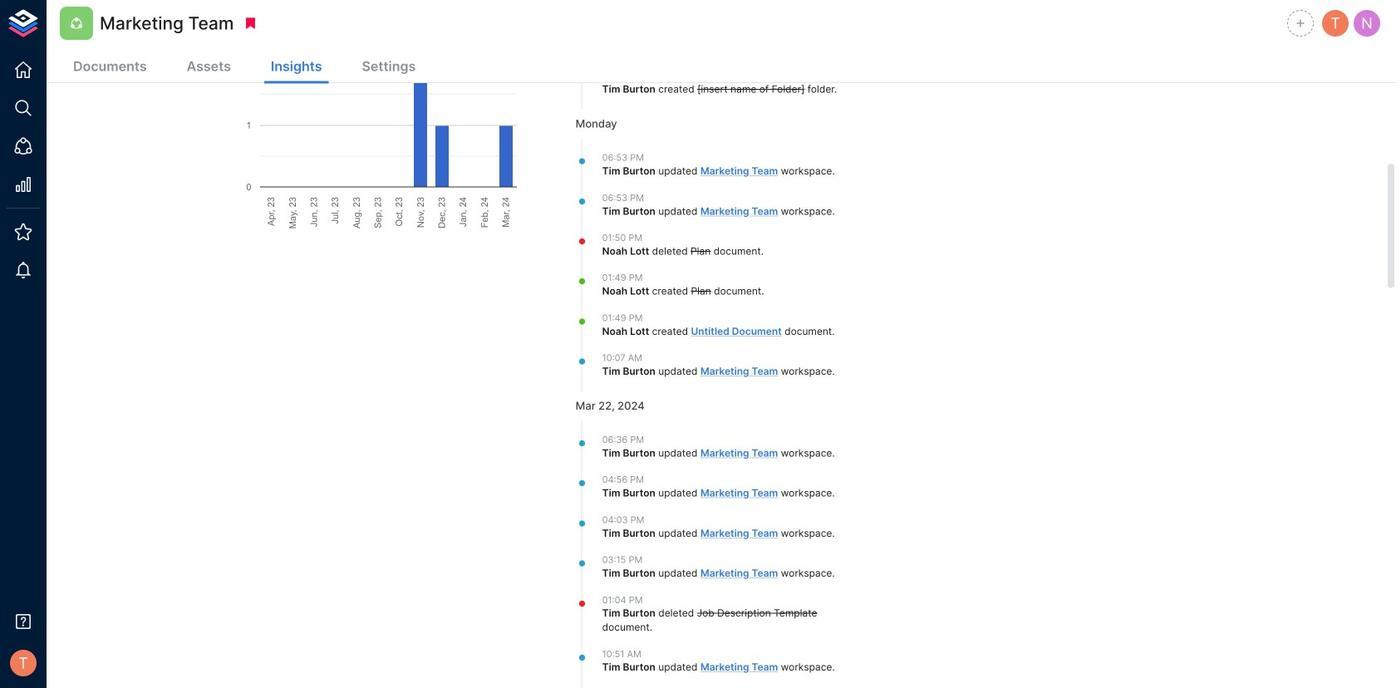 Task type: vqa. For each thing, say whether or not it's contained in the screenshot.
Show Wiki ICON
no



Task type: locate. For each thing, give the bounding box(es) containing it.
a chart. element
[[238, 21, 539, 229]]



Task type: describe. For each thing, give the bounding box(es) containing it.
a chart. image
[[238, 21, 539, 229]]

remove bookmark image
[[243, 16, 258, 31]]



